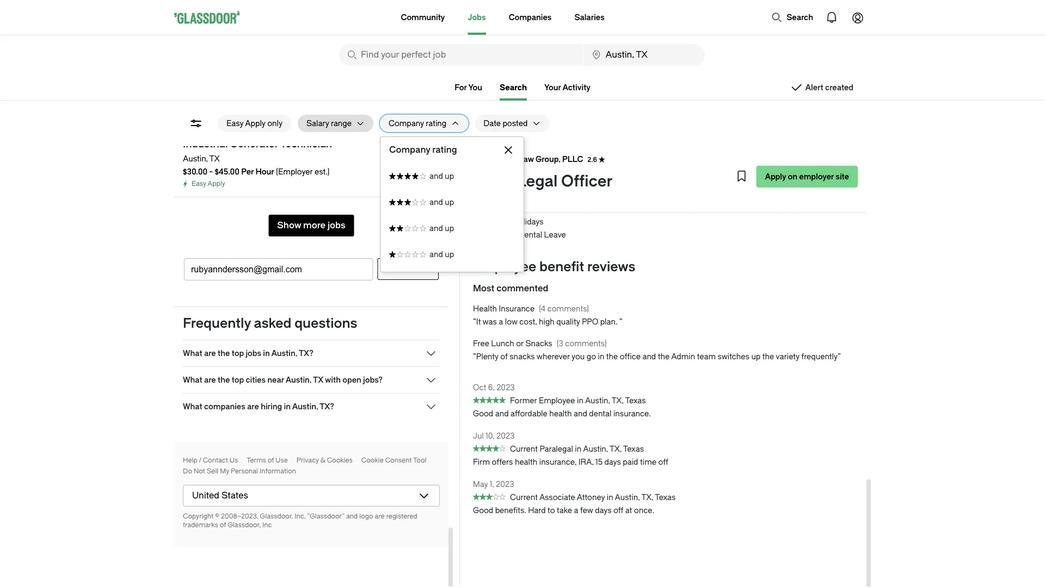 Task type: describe. For each thing, give the bounding box(es) containing it.
employer
[[799, 172, 834, 181]]

0 horizontal spatial tx?
[[299, 349, 313, 358]]

1 paid from the top
[[495, 205, 511, 214]]

apply inside button
[[765, 172, 786, 181]]

community link
[[401, 0, 445, 35]]

comments) inside free lunch or snacks (3 comments) "plenty of snacks wherever you go in the office and the admin team switches up the variety frequently"
[[565, 340, 607, 349]]

of right cost on the right top of page
[[731, 140, 739, 149]]

you
[[468, 83, 482, 92]]

easy apply
[[192, 180, 225, 188]]

current for hard
[[510, 494, 538, 503]]

help
[[183, 457, 197, 465]]

$45.00
[[215, 167, 240, 176]]

are down frequently
[[204, 349, 216, 358]]

low
[[505, 318, 518, 327]]

jul
[[473, 432, 484, 441]]

is
[[650, 140, 656, 149]]

3%
[[592, 192, 602, 201]]

0 vertical spatial off
[[658, 459, 668, 468]]

3 and up button from the top
[[381, 216, 524, 242]]

insurance up plan
[[519, 179, 555, 188]]

coverage for spouse and/or children is available at the cost of the employee.
[[517, 140, 792, 149]]

0 horizontal spatial search
[[500, 83, 527, 92]]

former
[[510, 397, 537, 406]]

in up good and affordable health and dental insurance.
[[577, 397, 584, 406]]

0 horizontal spatial health
[[515, 459, 537, 468]]

associate
[[539, 494, 575, 503]]

cookie
[[361, 457, 384, 465]]

team
[[697, 353, 716, 362]]

jobs?
[[363, 376, 383, 385]]

jobs
[[468, 13, 486, 22]]

insurance down savings
[[521, 166, 556, 175]]

1 vertical spatial employee
[[539, 397, 575, 406]]

holidays
[[512, 218, 544, 227]]

for
[[455, 83, 467, 92]]

children
[[619, 140, 648, 149]]

none field search location
[[584, 44, 705, 66]]

tx inside austin, tx $30.00 - $45.00 per hour (employer est.)
[[210, 154, 220, 163]]

zinda
[[496, 155, 517, 164]]

date posted button
[[475, 115, 528, 132]]

apply for easy apply
[[208, 180, 225, 188]]

wherever
[[537, 353, 570, 362]]

1 horizontal spatial a
[[574, 507, 578, 516]]

austin, up the once.
[[615, 494, 640, 503]]

of inside free lunch or snacks (3 comments) "plenty of snacks wherever you go in the office and the admin team switches up the variety frequently"
[[500, 353, 508, 362]]

austin, up 15 at right bottom
[[583, 446, 608, 455]]

hdhp
[[588, 113, 611, 122]]

good for good benefits. hard to take a few days off at once.
[[473, 507, 493, 516]]

2 vertical spatial texas
[[655, 494, 676, 503]]

in up firm offers health insurance, ira, 15 days paid time off on the bottom of the page
[[575, 446, 582, 455]]

current associate attoney in austin, tx, texas
[[510, 494, 676, 503]]

posted
[[503, 119, 528, 128]]

are left hiring
[[247, 403, 259, 412]]

easy for easy apply
[[192, 180, 206, 188]]

health insurance (4 comments) "it was a low cost, high quality ppo plan. "
[[473, 305, 623, 327]]

privacy & cookies
[[297, 457, 353, 465]]

officer
[[561, 173, 613, 191]]

and/or
[[594, 140, 617, 149]]

most
[[473, 284, 495, 294]]

snacks
[[510, 353, 535, 362]]

sell
[[207, 468, 218, 476]]

1 vertical spatial company rating
[[389, 145, 457, 155]]

cookies
[[327, 457, 353, 465]]

salary range button
[[298, 115, 352, 132]]

1 vertical spatial tx?
[[320, 403, 334, 412]]

★
[[599, 156, 605, 163]]

1,
[[490, 481, 494, 490]]

0 vertical spatial glassdoor,
[[260, 513, 293, 521]]

use
[[276, 457, 288, 465]]

Search keyword field
[[339, 44, 583, 66]]

reviews
[[587, 260, 635, 275]]

2 vertical spatial tx,
[[642, 494, 653, 503]]

company rating inside dropdown button
[[389, 119, 447, 128]]

cookie consent tool button
[[361, 457, 427, 465]]

and up for 1st and up "button"
[[430, 172, 454, 181]]

1 horizontal spatial health
[[549, 410, 572, 419]]

Search location field
[[584, 44, 705, 66]]

easy for easy apply only
[[226, 119, 243, 128]]

and up for second and up "button" from the bottom
[[430, 224, 454, 233]]

what are the top jobs in austin, tx? button
[[183, 347, 440, 360]]

on
[[788, 172, 798, 181]]

what companies are hiring in austin, tx? button
[[183, 401, 440, 414]]

search inside search button
[[787, 13, 813, 22]]

in right attoney
[[607, 494, 613, 503]]

inc
[[262, 522, 272, 530]]

your activity
[[544, 83, 591, 92]]

salary
[[306, 119, 329, 128]]

1 vertical spatial rating
[[432, 145, 457, 155]]

est.)
[[315, 167, 330, 176]]

insurance.
[[613, 410, 651, 419]]

Enter email address email field
[[185, 259, 373, 280]]

tool
[[413, 457, 427, 465]]

company inside health savings account (hsa) dental insurance vision insurance retirement plan with up to 3% company match paid time off paid holidays paid parental leave
[[604, 192, 640, 201]]

good benefits. hard to take a few days off at once.
[[473, 507, 654, 516]]

$30.00
[[183, 167, 208, 176]]

salaries link
[[575, 0, 605, 35]]

apply on employer site
[[765, 172, 849, 181]]

search link
[[500, 83, 527, 101]]

high
[[539, 318, 555, 327]]

cost
[[714, 140, 730, 149]]

the left office
[[606, 353, 618, 362]]

only
[[267, 119, 283, 128]]

copyright © 2008—2023, glassdoor, inc. "glassdoor" and logo are registered trademarks of glassdoor, inc
[[183, 513, 417, 530]]

open filter menu image
[[189, 117, 203, 130]]

retirement
[[495, 192, 536, 201]]

3 paid from the top
[[495, 231, 511, 240]]

firm offers health insurance, ira, 15 days paid time off
[[473, 459, 668, 468]]

firm
[[473, 459, 490, 468]]

account
[[551, 153, 582, 162]]

2023 for former employee in austin, tx, texas
[[497, 384, 515, 393]]

up inside health savings account (hsa) dental insurance vision insurance retirement plan with up to 3% company match paid time off paid holidays paid parental leave
[[572, 192, 581, 201]]

free
[[473, 340, 489, 349]]

attoney
[[577, 494, 605, 503]]

1 vertical spatial company
[[389, 145, 430, 155]]

registered
[[386, 513, 417, 521]]

us
[[230, 457, 238, 465]]

are inside copyright © 2008—2023, glassdoor, inc. "glassdoor" and logo are registered trademarks of glassdoor, inc
[[375, 513, 385, 521]]

to inside health savings account (hsa) dental insurance vision insurance retirement plan with up to 3% company match paid time off paid holidays paid parental leave
[[583, 192, 590, 201]]

(3
[[557, 340, 563, 349]]

oct
[[473, 384, 486, 393]]

the left variety
[[763, 353, 774, 362]]

or inside free lunch or snacks (3 comments) "plenty of snacks wherever you go in the office and the admin team switches up the variety frequently"
[[516, 340, 524, 349]]

do
[[183, 468, 192, 476]]

group,
[[536, 155, 561, 164]]

10,
[[486, 432, 495, 441]]

tx inside what are the top cities near austin, tx with open jobs? popup button
[[313, 376, 323, 385]]

the right cost on the right top of page
[[741, 140, 752, 149]]

switches
[[718, 353, 750, 362]]

1 horizontal spatial or
[[579, 113, 586, 122]]

1 vertical spatial off
[[614, 507, 623, 516]]

terms of use link
[[247, 457, 288, 465]]

tx, for insurance.
[[612, 397, 624, 406]]

company rating button
[[380, 115, 447, 132]]

range
[[331, 119, 352, 128]]

company inside dropdown button
[[389, 119, 424, 128]]

2023 for current paralegal in austin, tx, texas
[[497, 432, 515, 441]]

health for health savings account (hsa) dental insurance vision insurance retirement plan with up to 3% company match paid time off paid holidays paid parental leave
[[495, 153, 519, 162]]

hiring
[[261, 403, 282, 412]]

search button
[[766, 7, 819, 28]]



Task type: vqa. For each thing, say whether or not it's contained in the screenshot.
Diversity
no



Task type: locate. For each thing, give the bounding box(es) containing it.
health for health insurance (ppo or hdhp plans available)
[[495, 113, 519, 122]]

1 horizontal spatial at
[[691, 140, 698, 149]]

paid
[[623, 459, 638, 468]]

comments) up quality
[[547, 305, 589, 314]]

off
[[533, 205, 544, 214]]

austin, up what are the top cities near austin, tx with open jobs?
[[271, 349, 297, 358]]

law
[[519, 155, 534, 164]]

0 vertical spatial with
[[555, 192, 570, 201]]

1 vertical spatial tx
[[313, 376, 323, 385]]

match
[[641, 192, 664, 201]]

1 and up button from the top
[[381, 163, 524, 189]]

1 vertical spatial 2023
[[497, 432, 515, 441]]

tx, for days
[[610, 446, 622, 455]]

None button
[[183, 486, 440, 507]]

0 horizontal spatial with
[[325, 376, 341, 385]]

most commented element
[[473, 303, 858, 373]]

up inside free lunch or snacks (3 comments) "plenty of snacks wherever you go in the office and the admin team switches up the variety frequently"
[[751, 353, 761, 362]]

2023 for current associate attoney in austin, tx, texas
[[496, 481, 514, 490]]

0 vertical spatial good
[[473, 410, 493, 419]]

terms of use
[[247, 457, 288, 465]]

current up the offers
[[510, 446, 538, 455]]

in
[[263, 349, 270, 358], [598, 353, 604, 362], [577, 397, 584, 406], [284, 403, 291, 412], [575, 446, 582, 455], [607, 494, 613, 503]]

top left jobs
[[232, 349, 244, 358]]

plan
[[537, 192, 553, 201]]

austin, right 'near'
[[286, 376, 312, 385]]

1 vertical spatial or
[[516, 340, 524, 349]]

what for what are the top cities near austin, tx with open jobs?
[[183, 376, 202, 385]]

of down 2008—2023, on the bottom left
[[220, 522, 226, 530]]

2 vertical spatial company
[[604, 192, 640, 201]]

top for cities
[[232, 376, 244, 385]]

the left 'admin'
[[658, 353, 670, 362]]

at right available
[[691, 140, 698, 149]]

free lunch or snacks (3 comments) "plenty of snacks wherever you go in the office and the admin team switches up the variety frequently"
[[473, 340, 841, 362]]

tx, up insurance.
[[612, 397, 624, 406]]

apply down - at the left of the page
[[208, 180, 225, 188]]

0 vertical spatial status
[[473, 398, 506, 404]]

current paralegal in austin, tx, texas
[[510, 446, 644, 455]]

of inside copyright © 2008—2023, glassdoor, inc. "glassdoor" and logo are registered trademarks of glassdoor, inc
[[220, 522, 226, 530]]

commented
[[497, 284, 548, 294]]

0 vertical spatial a
[[499, 318, 503, 327]]

0 horizontal spatial easy
[[192, 180, 206, 188]]

at left the once.
[[625, 507, 632, 516]]

glassdoor, up inc at the left
[[260, 513, 293, 521]]

near
[[267, 376, 284, 385]]

1 horizontal spatial employee
[[539, 397, 575, 406]]

offers
[[492, 459, 513, 468]]

3 status from the top
[[473, 495, 506, 501]]

2 and up from the top
[[430, 198, 454, 207]]

paid down the retirement
[[495, 205, 511, 214]]

&
[[321, 457, 325, 465]]

1 vertical spatial health
[[495, 153, 519, 162]]

tx down what are the top jobs in austin, tx? popup button
[[313, 376, 323, 385]]

0 vertical spatial or
[[579, 113, 586, 122]]

what for what are the top jobs in austin, tx?
[[183, 349, 202, 358]]

the
[[700, 140, 712, 149], [741, 140, 752, 149], [218, 349, 230, 358], [606, 353, 618, 362], [658, 353, 670, 362], [763, 353, 774, 362], [218, 376, 230, 385]]

2.6
[[588, 156, 597, 163]]

spouse
[[566, 140, 592, 149]]

2023 right 6,
[[497, 384, 515, 393]]

at
[[691, 140, 698, 149], [625, 507, 632, 516]]

1 horizontal spatial tx
[[313, 376, 323, 385]]

0 vertical spatial health
[[495, 113, 519, 122]]

and up for fourth and up "button" from the top
[[430, 250, 454, 259]]

close dropdown image
[[502, 144, 515, 157]]

1 horizontal spatial easy
[[226, 119, 243, 128]]

austin, up '$30.00'
[[183, 154, 208, 163]]

status down 1,
[[473, 495, 506, 501]]

and up for third and up "button" from the bottom of the 'company rating' list box
[[430, 198, 454, 207]]

not
[[194, 468, 205, 476]]

current
[[510, 446, 538, 455], [510, 494, 538, 503]]

status
[[473, 398, 506, 404], [473, 446, 506, 453], [473, 495, 506, 501]]

1 vertical spatial what
[[183, 376, 202, 385]]

4.0 stars out of 5 image
[[473, 445, 506, 455]]

2008—2023,
[[221, 513, 258, 521]]

4 and up button from the top
[[381, 242, 524, 268]]

top for jobs
[[232, 349, 244, 358]]

none field search keyword
[[339, 44, 583, 66]]

1 vertical spatial days
[[595, 507, 612, 516]]

of left "use"
[[268, 457, 274, 465]]

to left take
[[548, 507, 555, 516]]

austin, inside austin, tx $30.00 - $45.00 per hour (employer est.)
[[183, 154, 208, 163]]

health up was
[[473, 305, 497, 314]]

apply inside 'button'
[[245, 119, 265, 128]]

employee up good and affordable health and dental insurance.
[[539, 397, 575, 406]]

community
[[401, 13, 445, 22]]

good for good and affordable health and dental insurance.
[[473, 410, 493, 419]]

1 horizontal spatial none field
[[584, 44, 705, 66]]

status down 10, on the bottom left of the page
[[473, 446, 506, 453]]

2 what from the top
[[183, 376, 202, 385]]

health savings account (hsa) dental insurance vision insurance retirement plan with up to 3% company match paid time off paid holidays paid parental leave
[[495, 153, 664, 240]]

status for 1,
[[473, 495, 506, 501]]

the up companies
[[218, 376, 230, 385]]

a left low
[[499, 318, 503, 327]]

0 horizontal spatial a
[[499, 318, 503, 327]]

plans
[[613, 113, 633, 122]]

1 what from the top
[[183, 349, 202, 358]]

1 horizontal spatial tx?
[[320, 403, 334, 412]]

in right jobs
[[263, 349, 270, 358]]

"it
[[473, 318, 481, 327]]

and inside free lunch or snacks (3 comments) "plenty of snacks wherever you go in the office and the admin team switches up the variety frequently"
[[643, 353, 656, 362]]

you
[[572, 353, 585, 362]]

2 horizontal spatial apply
[[765, 172, 786, 181]]

health inside health savings account (hsa) dental insurance vision insurance retirement plan with up to 3% company match paid time off paid holidays paid parental leave
[[495, 153, 519, 162]]

2 vertical spatial health
[[473, 305, 497, 314]]

with inside popup button
[[325, 376, 341, 385]]

health down search link in the top of the page
[[495, 113, 519, 122]]

0 vertical spatial comments)
[[547, 305, 589, 314]]

1 horizontal spatial with
[[555, 192, 570, 201]]

comments) inside health insurance (4 comments) "it was a low cost, high quality ppo plan. "
[[547, 305, 589, 314]]

or right the (ppo in the right of the page
[[579, 113, 586, 122]]

trademarks
[[183, 522, 218, 530]]

3 and up from the top
[[430, 224, 454, 233]]

hour
[[256, 167, 274, 176]]

inc.
[[295, 513, 306, 521]]

a inside health insurance (4 comments) "it was a low cost, high quality ppo plan. "
[[499, 318, 503, 327]]

help / contact us
[[183, 457, 238, 465]]

available)
[[634, 113, 668, 122]]

insurance inside health insurance (4 comments) "it was a low cost, high quality ppo plan. "
[[499, 305, 535, 314]]

1 vertical spatial search
[[500, 83, 527, 92]]

15
[[596, 459, 603, 468]]

rating inside dropdown button
[[426, 119, 447, 128]]

1 vertical spatial tx,
[[610, 446, 622, 455]]

jobs
[[246, 349, 261, 358]]

a left few
[[574, 507, 578, 516]]

1 vertical spatial easy
[[192, 180, 206, 188]]

0 vertical spatial tx
[[210, 154, 220, 163]]

off right time
[[658, 459, 668, 468]]

paid left the holidays
[[495, 218, 511, 227]]

up
[[445, 172, 454, 181], [572, 192, 581, 201], [445, 198, 454, 207], [445, 224, 454, 233], [445, 250, 454, 259], [751, 353, 761, 362]]

0 vertical spatial to
[[583, 192, 590, 201]]

benefit
[[540, 260, 584, 275]]

consent
[[385, 457, 412, 465]]

"
[[619, 318, 623, 327]]

0 vertical spatial top
[[232, 349, 244, 358]]

with right plan
[[555, 192, 570, 201]]

0 vertical spatial search
[[787, 13, 813, 22]]

glassdoor,
[[260, 513, 293, 521], [228, 522, 261, 530]]

frequently asked questions
[[183, 316, 357, 332]]

0 vertical spatial days
[[605, 459, 621, 468]]

what are the top jobs in austin, tx?
[[183, 349, 313, 358]]

0 horizontal spatial to
[[548, 507, 555, 516]]

2023
[[497, 384, 515, 393], [497, 432, 515, 441], [496, 481, 514, 490]]

days right 15 at right bottom
[[605, 459, 621, 468]]

2 vertical spatial what
[[183, 403, 202, 412]]

2 current from the top
[[510, 494, 538, 503]]

easy right 'open filter menu' image
[[226, 119, 243, 128]]

0 vertical spatial rating
[[426, 119, 447, 128]]

2023 right 1,
[[496, 481, 514, 490]]

leave
[[544, 231, 566, 240]]

2 vertical spatial status
[[473, 495, 506, 501]]

in right hiring
[[284, 403, 291, 412]]

to left the 3%
[[583, 192, 590, 201]]

tx? down what are the top cities near austin, tx with open jobs? popup button
[[320, 403, 334, 412]]

0 vertical spatial what
[[183, 349, 202, 358]]

days
[[605, 459, 621, 468], [595, 507, 612, 516]]

of down "lunch"
[[500, 353, 508, 362]]

plan.
[[600, 318, 618, 327]]

the left cost on the right top of page
[[700, 140, 712, 149]]

health right the offers
[[515, 459, 537, 468]]

privacy
[[297, 457, 319, 465]]

insurance up low
[[499, 305, 535, 314]]

employee up most commented
[[473, 260, 536, 275]]

good and affordable health and dental insurance.
[[473, 410, 651, 419]]

2023 right 10, on the bottom left of the page
[[497, 432, 515, 441]]

2 vertical spatial paid
[[495, 231, 511, 240]]

1 vertical spatial good
[[473, 507, 493, 516]]

0 horizontal spatial or
[[516, 340, 524, 349]]

salary range
[[306, 119, 352, 128]]

frequently
[[183, 316, 251, 332]]

in right go
[[598, 353, 604, 362]]

0 vertical spatial company
[[389, 119, 424, 128]]

tx? up what are the top cities near austin, tx with open jobs? popup button
[[299, 349, 313, 358]]

health inside health insurance (4 comments) "it was a low cost, high quality ppo plan. "
[[473, 305, 497, 314]]

1 horizontal spatial off
[[658, 459, 668, 468]]

the left jobs
[[218, 349, 230, 358]]

paid left the parental
[[495, 231, 511, 240]]

0 vertical spatial company rating
[[389, 119, 447, 128]]

4 and up from the top
[[430, 250, 454, 259]]

1 vertical spatial comments)
[[565, 340, 607, 349]]

what are the top cities near austin, tx with open jobs?
[[183, 376, 383, 385]]

2 none field from the left
[[584, 44, 705, 66]]

pllc
[[562, 155, 583, 164]]

comments) up go
[[565, 340, 607, 349]]

once.
[[634, 507, 654, 516]]

austin, up dental
[[585, 397, 610, 406]]

texas up paid
[[623, 446, 644, 455]]

texas down time
[[655, 494, 676, 503]]

date posted
[[484, 119, 528, 128]]

apply left only
[[245, 119, 265, 128]]

current up hard
[[510, 494, 538, 503]]

©
[[215, 513, 219, 521]]

status down 6,
[[473, 398, 506, 404]]

hard
[[528, 507, 546, 516]]

0 horizontal spatial tx
[[210, 154, 220, 163]]

texas up insurance.
[[625, 397, 646, 406]]

easy apply only
[[226, 119, 283, 128]]

1 vertical spatial status
[[473, 446, 506, 453]]

6d
[[424, 177, 433, 186]]

easy down '$30.00'
[[192, 180, 206, 188]]

0 horizontal spatial employee
[[473, 260, 536, 275]]

2 vertical spatial 2023
[[496, 481, 514, 490]]

3 what from the top
[[183, 403, 202, 412]]

current for health
[[510, 446, 538, 455]]

coverage
[[517, 140, 552, 149]]

texas for former employee in austin, tx, texas
[[625, 397, 646, 406]]

2 and up button from the top
[[381, 189, 524, 216]]

do not sell my personal information link
[[183, 468, 296, 476]]

insurance up coverage on the top
[[521, 113, 556, 122]]

1 top from the top
[[232, 349, 244, 358]]

0 vertical spatial tx,
[[612, 397, 624, 406]]

0 vertical spatial at
[[691, 140, 698, 149]]

0 horizontal spatial off
[[614, 507, 623, 516]]

1 horizontal spatial to
[[583, 192, 590, 201]]

tx up - at the left of the page
[[210, 154, 220, 163]]

and inside copyright © 2008—2023, glassdoor, inc. "glassdoor" and logo are registered trademarks of glassdoor, inc
[[346, 513, 358, 521]]

3.0 stars out of 5 image
[[473, 493, 506, 503]]

variety
[[776, 353, 800, 362]]

0 vertical spatial employee
[[473, 260, 536, 275]]

0 vertical spatial health
[[549, 410, 572, 419]]

0 horizontal spatial apply
[[208, 180, 225, 188]]

1 none field from the left
[[339, 44, 583, 66]]

0 vertical spatial tx?
[[299, 349, 313, 358]]

0 horizontal spatial at
[[625, 507, 632, 516]]

1 current from the top
[[510, 446, 538, 455]]

1 vertical spatial top
[[232, 376, 244, 385]]

company rating list box
[[381, 163, 524, 268]]

off left the once.
[[614, 507, 623, 516]]

1 vertical spatial paid
[[495, 218, 511, 227]]

0 vertical spatial easy
[[226, 119, 243, 128]]

good down 5.0 stars out of 5 image
[[473, 410, 493, 419]]

tx, down dental
[[610, 446, 622, 455]]

what companies are hiring in austin, tx?
[[183, 403, 334, 412]]

with left open
[[325, 376, 341, 385]]

chief
[[473, 173, 513, 191]]

1 vertical spatial health
[[515, 459, 537, 468]]

1 vertical spatial with
[[325, 376, 341, 385]]

are right logo on the left
[[375, 513, 385, 521]]

0 vertical spatial 2023
[[497, 384, 515, 393]]

good down the 3.0 stars out of 5 'image'
[[473, 507, 493, 516]]

paralegal
[[540, 446, 573, 455]]

your
[[544, 83, 561, 92]]

5.0 stars out of 5 image
[[473, 396, 506, 406]]

glassdoor, down 2008—2023, on the bottom left
[[228, 522, 261, 530]]

off
[[658, 459, 668, 468], [614, 507, 623, 516]]

vision
[[495, 179, 517, 188]]

2 status from the top
[[473, 446, 506, 453]]

may 1, 2023
[[473, 481, 514, 490]]

1 vertical spatial glassdoor,
[[228, 522, 261, 530]]

austin, down what are the top cities near austin, tx with open jobs? popup button
[[292, 403, 318, 412]]

jobs link
[[468, 0, 486, 35]]

admin
[[671, 353, 695, 362]]

tx, up the once.
[[642, 494, 653, 503]]

texas for current paralegal in austin, tx, texas
[[623, 446, 644, 455]]

with inside health savings account (hsa) dental insurance vision insurance retirement plan with up to 3% company match paid time off paid holidays paid parental leave
[[555, 192, 570, 201]]

apply for easy apply only
[[245, 119, 265, 128]]

1 status from the top
[[473, 398, 506, 404]]

0 horizontal spatial none field
[[339, 44, 583, 66]]

insurance,
[[539, 459, 577, 468]]

company
[[389, 119, 424, 128], [389, 145, 430, 155], [604, 192, 640, 201]]

paid
[[495, 205, 511, 214], [495, 218, 511, 227], [495, 231, 511, 240]]

1 vertical spatial to
[[548, 507, 555, 516]]

affordable
[[511, 410, 547, 419]]

1 vertical spatial a
[[574, 507, 578, 516]]

are up companies
[[204, 376, 216, 385]]

2 top from the top
[[232, 376, 244, 385]]

2 good from the top
[[473, 507, 493, 516]]

1 vertical spatial at
[[625, 507, 632, 516]]

0 vertical spatial paid
[[495, 205, 511, 214]]

0 vertical spatial current
[[510, 446, 538, 455]]

snacks
[[526, 340, 552, 349]]

apply left on
[[765, 172, 786, 181]]

what for what companies are hiring in austin, tx?
[[183, 403, 202, 412]]

1 vertical spatial current
[[510, 494, 538, 503]]

or up snacks
[[516, 340, 524, 349]]

quality
[[557, 318, 580, 327]]

easy inside easy apply only 'button'
[[226, 119, 243, 128]]

help / contact us link
[[183, 457, 238, 465]]

None field
[[339, 44, 583, 66], [584, 44, 705, 66]]

and up button
[[381, 163, 524, 189], [381, 189, 524, 216], [381, 216, 524, 242], [381, 242, 524, 268]]

days right few
[[595, 507, 612, 516]]

1 and up from the top
[[430, 172, 454, 181]]

1 good from the top
[[473, 410, 493, 419]]

health insurance (ppo or hdhp plans available)
[[495, 113, 668, 122]]

in inside free lunch or snacks (3 comments) "plenty of snacks wherever you go in the office and the admin team switches up the variety frequently"
[[598, 353, 604, 362]]

health for health insurance (4 comments) "it was a low cost, high quality ppo plan. "
[[473, 305, 497, 314]]

employee benefit reviews
[[473, 260, 635, 275]]

1 horizontal spatial apply
[[245, 119, 265, 128]]

1 vertical spatial texas
[[623, 446, 644, 455]]

1 horizontal spatial search
[[787, 13, 813, 22]]

status for 6,
[[473, 398, 506, 404]]

company rating
[[389, 119, 447, 128], [389, 145, 457, 155]]

health up dental
[[495, 153, 519, 162]]

top left cities
[[232, 376, 244, 385]]

health down former employee in austin, tx, texas
[[549, 410, 572, 419]]

2 paid from the top
[[495, 218, 511, 227]]

status for 10,
[[473, 446, 506, 453]]

austin,
[[183, 154, 208, 163], [271, 349, 297, 358], [286, 376, 312, 385], [585, 397, 610, 406], [292, 403, 318, 412], [583, 446, 608, 455], [615, 494, 640, 503]]

0 vertical spatial texas
[[625, 397, 646, 406]]

insurance
[[521, 113, 556, 122], [521, 166, 556, 175], [519, 179, 555, 188], [499, 305, 535, 314]]

legal
[[516, 173, 558, 191]]

(ppo
[[558, 113, 577, 122]]



